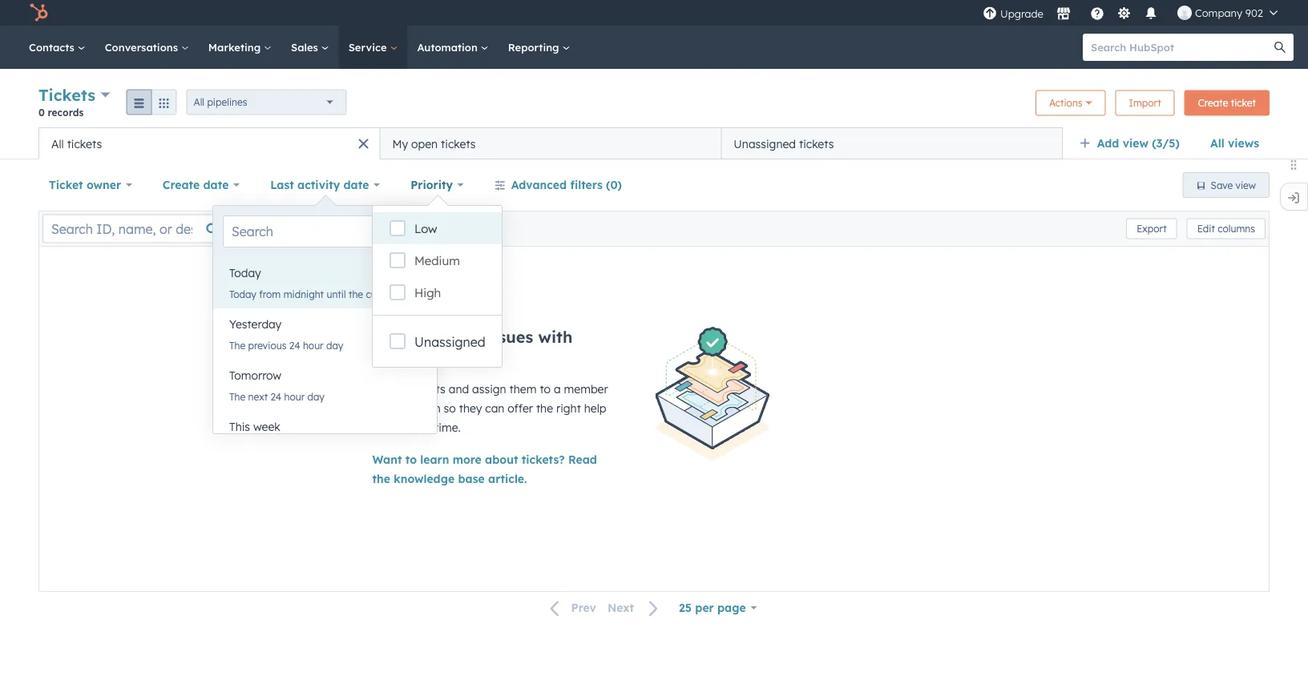 Task type: locate. For each thing, give the bounding box(es) containing it.
read
[[568, 453, 597, 467]]

0 vertical spatial unassigned
[[734, 137, 796, 151]]

Search search field
[[223, 216, 427, 248]]

sales
[[291, 40, 321, 54]]

ticket owner button
[[38, 169, 143, 201]]

create inside create tickets and assign them to a member of your team so they can offer the right help at the right time.
[[372, 382, 408, 396]]

view inside the save view button
[[1236, 179, 1256, 191]]

1 vertical spatial to
[[405, 453, 417, 467]]

the left next
[[229, 391, 245, 403]]

1 vertical spatial the
[[229, 391, 245, 403]]

reporting link
[[498, 26, 580, 69]]

0 horizontal spatial 24
[[271, 391, 282, 403]]

today left from
[[229, 288, 257, 300]]

0 vertical spatial view
[[1123, 136, 1149, 150]]

marketplaces image
[[1057, 7, 1071, 22]]

create for create date
[[163, 178, 200, 192]]

tickets button
[[38, 83, 110, 107]]

0 records
[[38, 106, 84, 118]]

1 vertical spatial your
[[386, 402, 410, 416]]

unassigned
[[734, 137, 796, 151], [415, 334, 486, 350]]

this week button
[[213, 411, 437, 443]]

my
[[392, 137, 408, 151]]

search button
[[1267, 34, 1294, 61]]

today up from
[[229, 266, 261, 280]]

1 the from the top
[[229, 340, 245, 352]]

the down want
[[372, 472, 390, 486]]

0 vertical spatial hour
[[303, 340, 324, 352]]

export
[[1137, 223, 1167, 235]]

next
[[608, 601, 634, 615]]

(0)
[[606, 178, 622, 192]]

edit columns button
[[1187, 218, 1266, 239]]

2 today from the top
[[229, 288, 257, 300]]

day inside yesterday the previous 24 hour day
[[326, 340, 343, 352]]

0 vertical spatial to
[[540, 382, 551, 396]]

date inside popup button
[[344, 178, 369, 192]]

0 horizontal spatial create
[[163, 178, 200, 192]]

track
[[418, 327, 460, 347]]

24 for tomorrow
[[271, 391, 282, 403]]

view
[[1123, 136, 1149, 150], [1236, 179, 1256, 191]]

conversations
[[105, 40, 181, 54]]

1 vertical spatial 24
[[271, 391, 282, 403]]

tickets inside "button"
[[67, 137, 102, 151]]

date down all tickets "button"
[[203, 178, 229, 192]]

hour inside tomorrow the next 24 hour day
[[284, 391, 305, 403]]

list box containing low
[[373, 206, 502, 315]]

view right add
[[1123, 136, 1149, 150]]

view inside add view (3/5) popup button
[[1123, 136, 1149, 150]]

prev
[[571, 601, 596, 615]]

1 horizontal spatial to
[[540, 382, 551, 396]]

yesterday button
[[213, 309, 437, 341]]

1 vertical spatial create
[[163, 178, 200, 192]]

yesterday
[[229, 317, 282, 332]]

import
[[1129, 97, 1162, 109]]

open
[[411, 137, 438, 151]]

tickets inside button
[[799, 137, 834, 151]]

edit columns
[[1198, 223, 1256, 235]]

base
[[458, 472, 485, 486]]

create inside button
[[1198, 97, 1229, 109]]

all inside all tickets "button"
[[51, 137, 64, 151]]

24 for yesterday
[[289, 340, 300, 352]]

1 vertical spatial of
[[372, 402, 383, 416]]

a
[[554, 382, 561, 396]]

0 horizontal spatial of
[[372, 402, 383, 416]]

tickets
[[38, 85, 95, 105]]

1 horizontal spatial 24
[[289, 340, 300, 352]]

service link
[[339, 26, 408, 69]]

of right track
[[464, 327, 481, 347]]

0 vertical spatial day
[[326, 340, 343, 352]]

the inside tomorrow the next 24 hour day
[[229, 391, 245, 403]]

contacts
[[29, 40, 78, 54]]

notifications image
[[1144, 7, 1158, 22]]

2 the from the top
[[229, 391, 245, 403]]

add view (3/5) button
[[1069, 127, 1200, 160]]

list box containing today
[[213, 257, 437, 463]]

0 horizontal spatial unassigned
[[415, 334, 486, 350]]

automation link
[[408, 26, 498, 69]]

can
[[485, 402, 505, 416]]

priority
[[411, 178, 453, 192]]

want
[[372, 453, 402, 467]]

assign
[[472, 382, 506, 396]]

customers
[[414, 347, 497, 367]]

settings image
[[1117, 7, 1132, 21]]

your left track
[[372, 347, 409, 367]]

date
[[203, 178, 229, 192], [344, 178, 369, 192]]

the inside want to learn more about tickets? read the knowledge base article.
[[372, 472, 390, 486]]

right down a
[[556, 402, 581, 416]]

they
[[459, 402, 482, 416]]

them
[[510, 382, 537, 396]]

25
[[679, 601, 692, 615]]

to
[[540, 382, 551, 396], [405, 453, 417, 467]]

to up knowledge
[[405, 453, 417, 467]]

date inside popup button
[[203, 178, 229, 192]]

views
[[1228, 136, 1260, 150]]

next
[[248, 391, 268, 403]]

the down yesterday
[[229, 340, 245, 352]]

day up this week button
[[308, 391, 325, 403]]

actions
[[1049, 97, 1083, 109]]

settings link
[[1114, 4, 1134, 21]]

unassigned inside button
[[734, 137, 796, 151]]

tickets inside create tickets and assign them to a member of your team so they can offer the right help at the right time.
[[411, 382, 446, 396]]

mateo roberts image
[[1178, 6, 1192, 20]]

the right until
[[349, 288, 363, 300]]

1 date from the left
[[203, 178, 229, 192]]

unassigned for unassigned tickets
[[734, 137, 796, 151]]

the right the offer
[[536, 402, 553, 416]]

company 902
[[1195, 6, 1264, 19]]

hour right next
[[284, 391, 305, 403]]

Search HubSpot search field
[[1083, 34, 1280, 61]]

0
[[38, 106, 45, 118]]

your left team
[[386, 402, 410, 416]]

more
[[453, 453, 482, 467]]

all for all pipelines
[[194, 96, 204, 108]]

1 horizontal spatial unassigned
[[734, 137, 796, 151]]

create ticket
[[1198, 97, 1256, 109]]

tickets for all tickets
[[67, 137, 102, 151]]

24 inside tomorrow the next 24 hour day
[[271, 391, 282, 403]]

the inside yesterday the previous 24 hour day
[[229, 340, 245, 352]]

of inside create tickets and assign them to a member of your team so they can offer the right help at the right time.
[[372, 402, 383, 416]]

create up at
[[372, 382, 408, 396]]

unassigned tickets button
[[721, 127, 1063, 160]]

1 vertical spatial hour
[[284, 391, 305, 403]]

actions button
[[1036, 90, 1106, 116]]

0 horizontal spatial right
[[407, 421, 432, 435]]

right down team
[[407, 421, 432, 435]]

1 horizontal spatial all
[[194, 96, 204, 108]]

all down 0 records
[[51, 137, 64, 151]]

2 horizontal spatial create
[[1198, 97, 1229, 109]]

all left views
[[1211, 136, 1225, 150]]

create down all tickets "button"
[[163, 178, 200, 192]]

and
[[449, 382, 469, 396]]

records
[[48, 106, 84, 118]]

upgrade image
[[983, 7, 997, 21]]

current
[[366, 288, 398, 300]]

1 horizontal spatial view
[[1236, 179, 1256, 191]]

24 right next
[[271, 391, 282, 403]]

0 vertical spatial your
[[372, 347, 409, 367]]

create left ticket
[[1198, 97, 1229, 109]]

create inside popup button
[[163, 178, 200, 192]]

all inside all views link
[[1211, 136, 1225, 150]]

pagination navigation
[[541, 598, 669, 619]]

hour inside yesterday the previous 24 hour day
[[303, 340, 324, 352]]

24 right the previous
[[289, 340, 300, 352]]

all left pipelines
[[194, 96, 204, 108]]

0 horizontal spatial to
[[405, 453, 417, 467]]

menu
[[981, 0, 1289, 26]]

create date
[[163, 178, 229, 192]]

1 vertical spatial day
[[308, 391, 325, 403]]

all for all tickets
[[51, 137, 64, 151]]

0 vertical spatial the
[[229, 340, 245, 352]]

1 vertical spatial today
[[229, 288, 257, 300]]

hour up tomorrow button
[[303, 340, 324, 352]]

your
[[372, 347, 409, 367], [386, 402, 410, 416]]

0 vertical spatial create
[[1198, 97, 1229, 109]]

2 vertical spatial create
[[372, 382, 408, 396]]

the inside today today from midnight until the current time
[[349, 288, 363, 300]]

help image
[[1090, 7, 1105, 22]]

filters
[[570, 178, 603, 192]]

all inside all pipelines popup button
[[194, 96, 204, 108]]

1 horizontal spatial of
[[464, 327, 481, 347]]

1 horizontal spatial date
[[344, 178, 369, 192]]

0 horizontal spatial date
[[203, 178, 229, 192]]

marketplaces button
[[1047, 0, 1081, 26]]

previous
[[248, 340, 287, 352]]

1 today from the top
[[229, 266, 261, 280]]

day inside tomorrow the next 24 hour day
[[308, 391, 325, 403]]

create
[[1198, 97, 1229, 109], [163, 178, 200, 192], [372, 382, 408, 396]]

date right activity
[[344, 178, 369, 192]]

export button
[[1127, 218, 1178, 239]]

view for save
[[1236, 179, 1256, 191]]

1 vertical spatial unassigned
[[415, 334, 486, 350]]

24 inside yesterday the previous 24 hour day
[[289, 340, 300, 352]]

save
[[1211, 179, 1233, 191]]

want to learn more about tickets? read the knowledge base article.
[[372, 453, 597, 486]]

0 vertical spatial today
[[229, 266, 261, 280]]

help
[[584, 402, 607, 416]]

0 horizontal spatial day
[[308, 391, 325, 403]]

1 horizontal spatial right
[[556, 402, 581, 416]]

0 horizontal spatial all
[[51, 137, 64, 151]]

day up tomorrow button
[[326, 340, 343, 352]]

1 horizontal spatial create
[[372, 382, 408, 396]]

to left a
[[540, 382, 551, 396]]

2 horizontal spatial all
[[1211, 136, 1225, 150]]

group inside tickets banner
[[126, 89, 177, 115]]

of up at
[[372, 402, 383, 416]]

about
[[485, 453, 518, 467]]

0 horizontal spatial view
[[1123, 136, 1149, 150]]

group
[[126, 89, 177, 115]]

list box
[[373, 206, 502, 315], [213, 257, 437, 463]]

0 vertical spatial 24
[[289, 340, 300, 352]]

0 vertical spatial of
[[464, 327, 481, 347]]

1 horizontal spatial day
[[326, 340, 343, 352]]

the
[[229, 340, 245, 352], [229, 391, 245, 403]]

add
[[1097, 136, 1120, 150]]

1 vertical spatial view
[[1236, 179, 1256, 191]]

2 date from the left
[[344, 178, 369, 192]]

view right the save
[[1236, 179, 1256, 191]]



Task type: describe. For each thing, give the bounding box(es) containing it.
all views link
[[1200, 127, 1270, 160]]

(3/5)
[[1152, 136, 1180, 150]]

create date button
[[152, 169, 250, 201]]

hour for tomorrow
[[284, 391, 305, 403]]

yesterday the previous 24 hour day
[[229, 317, 343, 352]]

contacts link
[[19, 26, 95, 69]]

save view
[[1211, 179, 1256, 191]]

ticket owner
[[49, 178, 121, 192]]

week
[[253, 420, 280, 434]]

all tickets button
[[38, 127, 380, 160]]

today today from midnight until the current time
[[229, 266, 421, 300]]

reporting
[[508, 40, 562, 54]]

tickets for create tickets and assign them to a member of your team so they can offer the right help at the right time.
[[411, 382, 446, 396]]

unassigned tickets
[[734, 137, 834, 151]]

the for tomorrow
[[229, 391, 245, 403]]

all tickets
[[51, 137, 102, 151]]

the right at
[[387, 421, 404, 435]]

menu containing company 902
[[981, 0, 1289, 26]]

unassigned for unassigned
[[415, 334, 486, 350]]

activity
[[298, 178, 340, 192]]

time.
[[435, 421, 461, 435]]

offer
[[508, 402, 533, 416]]

so
[[444, 402, 456, 416]]

your inside keep track of issues with your customers
[[372, 347, 409, 367]]

per
[[695, 601, 714, 615]]

marketing
[[208, 40, 264, 54]]

tickets inside button
[[441, 137, 476, 151]]

page
[[718, 601, 746, 615]]

prev button
[[541, 598, 602, 619]]

tomorrow the next 24 hour day
[[229, 369, 325, 403]]

all views
[[1211, 136, 1260, 150]]

columns
[[1218, 223, 1256, 235]]

with
[[538, 327, 573, 347]]

your inside create tickets and assign them to a member of your team so they can offer the right help at the right time.
[[386, 402, 410, 416]]

create ticket button
[[1185, 90, 1270, 116]]

last activity date
[[270, 178, 369, 192]]

my open tickets
[[392, 137, 476, 151]]

want to learn more about tickets? read the knowledge base article. link
[[372, 453, 597, 486]]

to inside create tickets and assign them to a member of your team so they can offer the right help at the right time.
[[540, 382, 551, 396]]

create tickets and assign them to a member of your team so they can offer the right help at the right time.
[[372, 382, 608, 435]]

0 vertical spatial right
[[556, 402, 581, 416]]

all for all views
[[1211, 136, 1225, 150]]

all pipelines
[[194, 96, 247, 108]]

of inside keep track of issues with your customers
[[464, 327, 481, 347]]

hubspot image
[[29, 3, 48, 22]]

view for add
[[1123, 136, 1149, 150]]

advanced filters (0) button
[[484, 169, 633, 201]]

pipelines
[[207, 96, 247, 108]]

marketing link
[[199, 26, 281, 69]]

sales link
[[281, 26, 339, 69]]

company
[[1195, 6, 1243, 19]]

keep
[[372, 327, 413, 347]]

high
[[415, 285, 441, 301]]

tomorrow button
[[213, 360, 437, 392]]

my open tickets button
[[380, 127, 721, 160]]

hour for yesterday
[[303, 340, 324, 352]]

tomorrow
[[229, 369, 282, 383]]

service
[[348, 40, 390, 54]]

import button
[[1116, 90, 1175, 116]]

day for tomorrow
[[308, 391, 325, 403]]

1 vertical spatial right
[[407, 421, 432, 435]]

ticket
[[1231, 97, 1256, 109]]

tickets?
[[522, 453, 565, 467]]

advanced filters (0)
[[511, 178, 622, 192]]

help button
[[1084, 0, 1111, 26]]

midnight
[[284, 288, 324, 300]]

knowledge
[[394, 472, 455, 486]]

902
[[1246, 6, 1264, 19]]

last activity date button
[[260, 169, 391, 201]]

all pipelines button
[[186, 89, 347, 115]]

keep track of issues with your customers
[[372, 327, 573, 367]]

from
[[259, 288, 281, 300]]

search image
[[1275, 42, 1286, 53]]

create for create tickets and assign them to a member of your team so they can offer the right help at the right time.
[[372, 382, 408, 396]]

advanced
[[511, 178, 567, 192]]

team
[[413, 402, 441, 416]]

save view button
[[1183, 172, 1270, 198]]

member
[[564, 382, 608, 396]]

to inside want to learn more about tickets? read the knowledge base article.
[[405, 453, 417, 467]]

this week
[[229, 420, 280, 434]]

tickets for unassigned tickets
[[799, 137, 834, 151]]

the for yesterday
[[229, 340, 245, 352]]

create for create ticket
[[1198, 97, 1229, 109]]

Search ID, name, or description search field
[[42, 214, 232, 243]]

day for yesterday
[[326, 340, 343, 352]]

learn
[[420, 453, 449, 467]]

medium
[[415, 253, 460, 269]]

tickets banner
[[38, 83, 1270, 127]]

until
[[327, 288, 346, 300]]

issues
[[485, 327, 533, 347]]

automation
[[417, 40, 481, 54]]

at
[[372, 421, 384, 435]]

add view (3/5)
[[1097, 136, 1180, 150]]

conversations link
[[95, 26, 199, 69]]

hubspot link
[[19, 3, 60, 22]]

owner
[[87, 178, 121, 192]]



Task type: vqa. For each thing, say whether or not it's contained in the screenshot.
24 inside the yesterday the previous 24 hour day
yes



